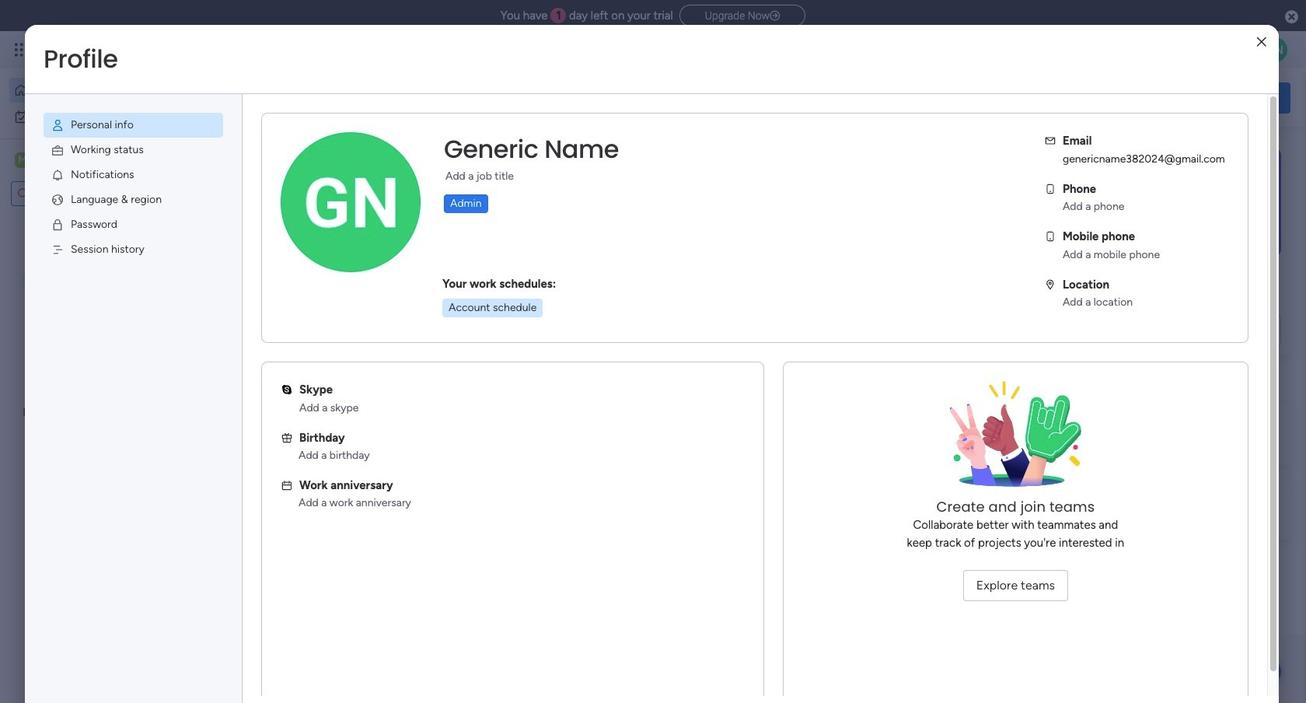 Task type: locate. For each thing, give the bounding box(es) containing it.
select product image
[[14, 42, 30, 58]]

option
[[9, 78, 189, 103], [9, 104, 189, 129]]

option up personal info image
[[9, 78, 189, 103]]

v2 user feedback image
[[1070, 89, 1082, 106]]

0 horizontal spatial public board image
[[260, 315, 277, 332]]

1 public board image from the left
[[260, 315, 277, 332]]

2 public board image from the left
[[517, 315, 534, 332]]

close recently visited image
[[240, 158, 259, 177]]

templates image image
[[1072, 149, 1277, 256]]

workspace selection element
[[15, 151, 130, 171]]

option up workspace selection element
[[9, 104, 189, 129]]

public board image for component icon
[[260, 315, 277, 332]]

working status image
[[51, 143, 65, 157]]

2 option from the top
[[9, 104, 189, 129]]

5 menu item from the top
[[44, 212, 223, 237]]

1 vertical spatial workspace image
[[266, 500, 303, 538]]

2 menu item from the top
[[44, 138, 223, 163]]

no teams image
[[938, 381, 1094, 498]]

public board image
[[260, 315, 277, 332], [517, 315, 534, 332]]

1 vertical spatial option
[[9, 104, 189, 129]]

add to favorites image
[[464, 315, 479, 331]]

1 horizontal spatial public board image
[[517, 315, 534, 332]]

v2 bolt switch image
[[1192, 89, 1201, 106]]

1 menu item from the top
[[44, 113, 223, 138]]

public board image up component icon
[[260, 315, 277, 332]]

workspace image
[[15, 152, 30, 169], [266, 500, 303, 538]]

0 vertical spatial option
[[9, 78, 189, 103]]

personal info image
[[51, 118, 65, 132]]

menu item
[[44, 113, 223, 138], [44, 138, 223, 163], [44, 163, 223, 187], [44, 187, 223, 212], [44, 212, 223, 237], [44, 237, 223, 262]]

public board image up component image
[[517, 315, 534, 332]]

0 vertical spatial workspace image
[[15, 152, 30, 169]]

1 horizontal spatial workspace image
[[266, 500, 303, 538]]

component image
[[517, 339, 531, 353]]

None field
[[440, 133, 623, 166]]



Task type: vqa. For each thing, say whether or not it's contained in the screenshot.
the Close image
yes



Task type: describe. For each thing, give the bounding box(es) containing it.
getting started element
[[1058, 402, 1291, 465]]

generic name image
[[1263, 37, 1288, 62]]

public board image for component image
[[517, 315, 534, 332]]

1 option from the top
[[9, 78, 189, 103]]

menu menu
[[25, 94, 242, 281]]

component image
[[260, 339, 274, 353]]

close my workspaces image
[[240, 454, 259, 473]]

quick search results list box
[[240, 177, 1020, 383]]

Search in workspace field
[[33, 185, 111, 203]]

notifications image
[[51, 168, 65, 182]]

language & region image
[[51, 193, 65, 207]]

4 menu item from the top
[[44, 187, 223, 212]]

6 menu item from the top
[[44, 237, 223, 262]]

close image
[[1257, 36, 1267, 48]]

session history image
[[51, 243, 65, 257]]

dapulse close image
[[1286, 9, 1299, 25]]

password image
[[51, 218, 65, 232]]

0 horizontal spatial workspace image
[[15, 152, 30, 169]]

3 menu item from the top
[[44, 163, 223, 187]]

open update feed (inbox) image
[[240, 401, 259, 420]]

dapulse rightstroke image
[[770, 10, 780, 22]]

clear search image
[[113, 186, 128, 201]]



